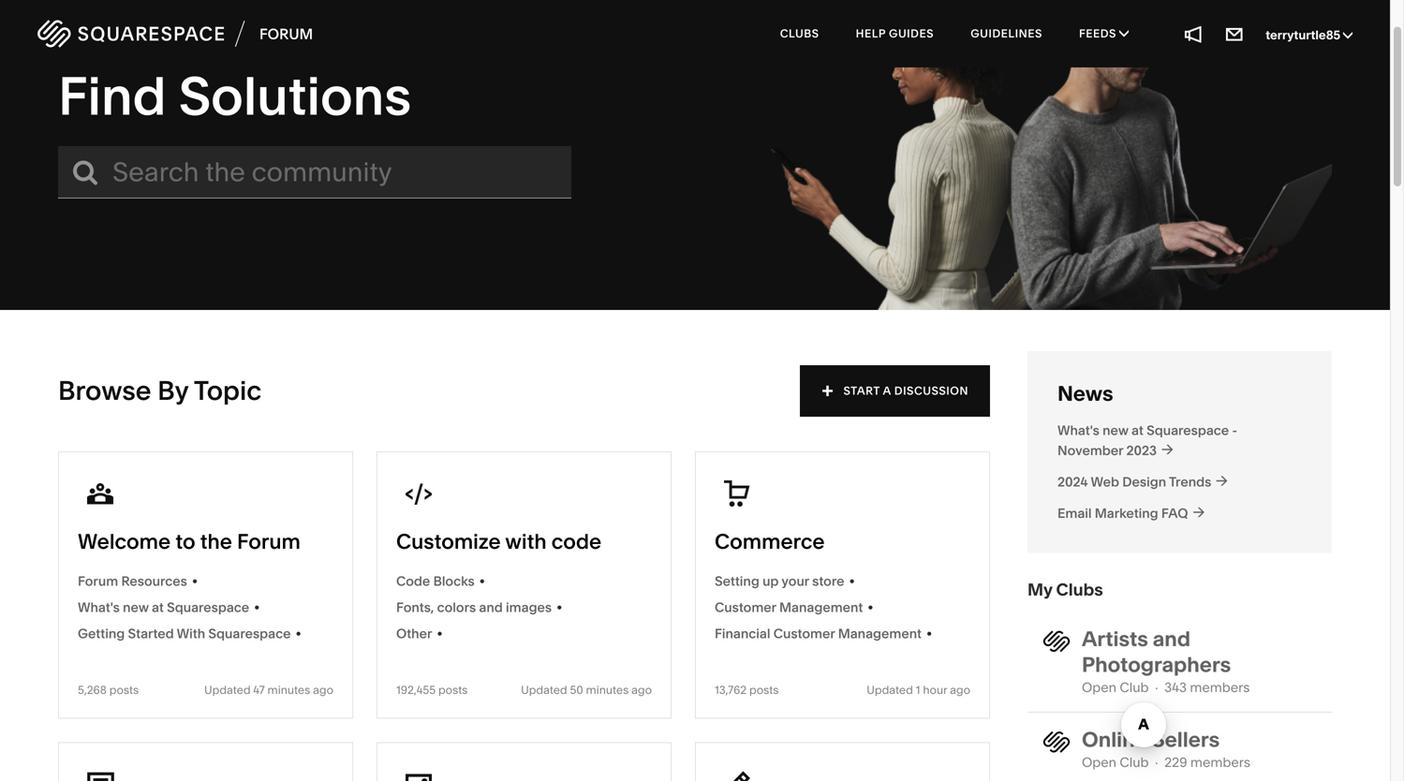 Task type: describe. For each thing, give the bounding box(es) containing it.
my clubs
[[1028, 580, 1104, 600]]

updated for the
[[204, 684, 251, 697]]

a
[[883, 384, 892, 398]]

229
[[1165, 755, 1188, 771]]

start a discussion link
[[800, 365, 991, 417]]

circle image for financial customer management
[[928, 632, 932, 636]]

what's for what's new at squarespace - november 2023
[[1058, 423, 1100, 439]]

updated 1 hour ago
[[867, 684, 971, 697]]

blocks
[[433, 573, 475, 589]]

13,762 posts
[[715, 684, 779, 697]]

guides
[[889, 27, 934, 40]]

setting up your store link
[[715, 572, 971, 592]]

images
[[506, 600, 552, 616]]

3 ago from the left
[[950, 684, 971, 697]]

discussion
[[895, 384, 969, 398]]

club inside artists and photographers open club               ·        343 members
[[1120, 680, 1149, 696]]

design
[[1123, 474, 1167, 490]]

code blocks
[[396, 573, 475, 589]]

customer management link
[[715, 598, 971, 618]]

1 vertical spatial customer
[[774, 626, 835, 642]]

posts for customize
[[439, 684, 468, 697]]

resources
[[121, 573, 187, 589]]

at for what's new at squarespace - november 2023
[[1132, 423, 1144, 439]]

0 horizontal spatial and
[[479, 600, 503, 616]]

new for what's new at squarespace - november 2023
[[1103, 423, 1129, 439]]

squarespace for what's new at squarespace
[[167, 600, 249, 616]]

circle image for customize with code
[[558, 605, 562, 610]]

open inside artists and photographers open club               ·        343 members
[[1082, 680, 1117, 696]]

terryturtle85
[[1266, 28, 1344, 43]]

search image
[[73, 159, 97, 185]]

circle image for forum resources
[[193, 579, 197, 584]]

updated for code
[[521, 684, 568, 697]]

2023
[[1127, 443, 1157, 459]]

Search search field
[[112, 146, 472, 198]]

online sellers image
[[1041, 726, 1073, 758]]

guidelines link
[[954, 9, 1060, 58]]

setting
[[715, 573, 760, 589]]

2024 web design trends link
[[1058, 472, 1303, 492]]

code
[[552, 529, 602, 554]]

minutes for welcome to the forum
[[268, 684, 310, 697]]

hour
[[923, 684, 948, 697]]

your
[[782, 573, 810, 589]]

ago for code
[[632, 684, 652, 697]]

3 updated from the left
[[867, 684, 914, 697]]

start a discussion
[[844, 384, 969, 398]]

terryturtle85 link
[[1266, 28, 1353, 43]]

what's new at squarespace - november 2023 link
[[1058, 421, 1303, 461]]

feeds
[[1080, 27, 1120, 40]]

-
[[1233, 423, 1238, 439]]

fonts,
[[396, 600, 434, 616]]

5,268
[[78, 684, 107, 697]]

financial customer management
[[715, 626, 922, 642]]

updated 50 minutes ago
[[521, 684, 652, 697]]

find solutions
[[58, 64, 411, 128]]

news
[[1058, 381, 1114, 406]]

2024
[[1058, 474, 1088, 490]]

circle image for welcome to the forum
[[255, 605, 259, 610]]

colors
[[437, 600, 476, 616]]

updated 47 minutes ago
[[204, 684, 334, 697]]

squarespace forum image
[[37, 17, 314, 50]]

club inside online sellers open club               ·        229 members
[[1120, 755, 1149, 771]]

343
[[1165, 680, 1187, 696]]

welcome to the forum link
[[78, 529, 334, 572]]

financial customer management link
[[715, 624, 971, 645]]

minutes for customize with code
[[586, 684, 629, 697]]

at for what's new at squarespace
[[152, 600, 164, 616]]

getting
[[78, 626, 125, 642]]

getting started with squarespace
[[78, 626, 291, 642]]

new for what's new at squarespace
[[123, 600, 149, 616]]

help guides
[[856, 27, 934, 40]]

and inside artists and photographers open club               ·        343 members
[[1153, 627, 1191, 652]]

2024 web design trends
[[1058, 474, 1215, 490]]

started
[[128, 626, 174, 642]]

ago for the
[[313, 684, 334, 697]]

setting up your store
[[715, 573, 845, 589]]

online sellers link
[[1082, 727, 1220, 753]]

feeds link
[[1063, 9, 1146, 58]]

posts for welcome
[[109, 684, 139, 697]]

fonts, colors and images
[[396, 600, 552, 616]]

code blocks link
[[396, 572, 652, 592]]

email
[[1058, 506, 1092, 522]]

192,455
[[396, 684, 436, 697]]

3 posts from the left
[[750, 684, 779, 697]]

what's for what's new at squarespace
[[78, 600, 120, 616]]

customize with code
[[396, 529, 602, 554]]

1 vertical spatial clubs
[[1057, 580, 1104, 600]]

open inside online sellers open club               ·        229 members
[[1082, 755, 1117, 771]]



Task type: locate. For each thing, give the bounding box(es) containing it.
start
[[844, 384, 880, 398]]

squarespace left -
[[1147, 423, 1230, 439]]

0 vertical spatial forum
[[237, 529, 301, 554]]

management down customer management link
[[838, 626, 922, 642]]

1 vertical spatial new
[[123, 600, 149, 616]]

what's new at squarespace
[[78, 600, 249, 616]]

circle image inside getting started with squarespace link
[[297, 632, 301, 636]]

new
[[1103, 423, 1129, 439], [123, 600, 149, 616]]

1 horizontal spatial updated
[[521, 684, 568, 697]]

club down online sellers link
[[1120, 755, 1149, 771]]

2 updated from the left
[[521, 684, 568, 697]]

new inside what's new at squarespace - november 2023
[[1103, 423, 1129, 439]]

squarespace inside what's new at squarespace link
[[167, 600, 249, 616]]

1 ago from the left
[[313, 684, 334, 697]]

circle image for other
[[438, 632, 442, 636]]

commerce link
[[715, 529, 971, 572]]

2 posts from the left
[[439, 684, 468, 697]]

at inside what's new at squarespace - november 2023
[[1132, 423, 1144, 439]]

minutes
[[268, 684, 310, 697], [586, 684, 629, 697]]

new down forum resources
[[123, 600, 149, 616]]

posts right 13,762
[[750, 684, 779, 697]]

squarespace down "forum resources" link
[[167, 600, 249, 616]]

find
[[58, 64, 166, 128]]

artists
[[1082, 627, 1149, 652]]

1 vertical spatial and
[[1153, 627, 1191, 652]]

circle image right store on the bottom of page
[[850, 579, 854, 584]]

forum resources
[[78, 573, 187, 589]]

1 minutes from the left
[[268, 684, 310, 697]]

management inside customer management link
[[780, 600, 863, 616]]

1 vertical spatial club
[[1120, 755, 1149, 771]]

circle image inside code blocks link
[[480, 579, 484, 584]]

artists and photographers link
[[1082, 627, 1232, 678]]

squarespace for what's new at squarespace - november 2023
[[1147, 423, 1230, 439]]

customize
[[396, 529, 501, 554]]

1 vertical spatial squarespace
[[167, 600, 249, 616]]

and up the photographers
[[1153, 627, 1191, 652]]

circle image right other
[[438, 632, 442, 636]]

squarespace down what's new at squarespace link
[[208, 626, 291, 642]]

circle image up what's new at squarespace link
[[193, 579, 197, 584]]

squarespace for getting started with squarespace
[[208, 626, 291, 642]]

email marketing faq link
[[1058, 503, 1303, 524]]

ago right 47
[[313, 684, 334, 697]]

1 members from the top
[[1190, 680, 1250, 696]]

guidelines
[[971, 27, 1043, 40]]

circle image up 'fonts, colors and images'
[[480, 579, 484, 584]]

2 horizontal spatial ago
[[950, 684, 971, 697]]

1 vertical spatial open
[[1082, 755, 1117, 771]]

help
[[856, 27, 886, 40]]

1 horizontal spatial and
[[1153, 627, 1191, 652]]

club
[[1120, 680, 1149, 696], [1120, 755, 1149, 771]]

members inside artists and photographers open club               ·        343 members
[[1190, 680, 1250, 696]]

caret down image for terryturtle85
[[1344, 28, 1353, 41]]

what's up november
[[1058, 423, 1100, 439]]

members right the 343
[[1190, 680, 1250, 696]]

sellers
[[1152, 727, 1220, 753]]

customer down customer management
[[774, 626, 835, 642]]

clubs link
[[764, 9, 836, 58]]

code
[[396, 573, 430, 589]]

1 horizontal spatial clubs
[[1057, 580, 1104, 600]]

0 vertical spatial clubs
[[780, 27, 820, 40]]

forum resources link
[[78, 572, 334, 592]]

0 horizontal spatial updated
[[204, 684, 251, 697]]

0 vertical spatial members
[[1190, 680, 1250, 696]]

0 horizontal spatial new
[[123, 600, 149, 616]]

1 horizontal spatial new
[[1103, 423, 1129, 439]]

commerce
[[715, 529, 825, 554]]

circle image inside customer management link
[[869, 605, 873, 610]]

1 vertical spatial forum
[[78, 573, 118, 589]]

2 members from the top
[[1191, 755, 1251, 771]]

1 horizontal spatial what's
[[1058, 423, 1100, 439]]

2 horizontal spatial posts
[[750, 684, 779, 697]]

2 horizontal spatial updated
[[867, 684, 914, 697]]

caret down image inside feeds link
[[1120, 28, 1129, 39]]

circle image up updated 47 minutes ago
[[297, 632, 301, 636]]

192,455 posts
[[396, 684, 468, 697]]

to
[[176, 529, 195, 554]]

0 horizontal spatial minutes
[[268, 684, 310, 697]]

new up november
[[1103, 423, 1129, 439]]

1 horizontal spatial ago
[[632, 684, 652, 697]]

trends
[[1169, 474, 1212, 490]]

forum
[[237, 529, 301, 554], [78, 573, 118, 589]]

0 horizontal spatial ago
[[313, 684, 334, 697]]

0 vertical spatial at
[[1132, 423, 1144, 439]]

fonts, colors and images link
[[396, 598, 652, 618]]

customer
[[715, 600, 777, 616], [774, 626, 835, 642]]

web
[[1091, 474, 1120, 490]]

1 vertical spatial what's
[[78, 600, 120, 616]]

what's inside what's new at squarespace - november 2023
[[1058, 423, 1100, 439]]

1
[[916, 684, 921, 697]]

my
[[1028, 580, 1053, 600]]

1 horizontal spatial posts
[[439, 684, 468, 697]]

other link
[[396, 624, 652, 645]]

circle image inside what's new at squarespace link
[[255, 605, 259, 610]]

circle image inside the fonts, colors and images link
[[558, 605, 562, 610]]

1 vertical spatial members
[[1191, 755, 1251, 771]]

0 vertical spatial squarespace
[[1147, 423, 1230, 439]]

online sellers open club               ·        229 members
[[1082, 727, 1251, 771]]

with
[[506, 529, 547, 554]]

artists and photographers open club               ·        343 members
[[1082, 627, 1250, 696]]

financial
[[715, 626, 771, 642]]

welcome
[[78, 529, 171, 554]]

0 vertical spatial and
[[479, 600, 503, 616]]

circle image inside other link
[[438, 632, 442, 636]]

0 horizontal spatial posts
[[109, 684, 139, 697]]

0 vertical spatial management
[[780, 600, 863, 616]]

2 open from the top
[[1082, 755, 1117, 771]]

customer management
[[715, 600, 863, 616]]

ago right hour
[[950, 684, 971, 697]]

ago right 50
[[632, 684, 652, 697]]

1 horizontal spatial at
[[1132, 423, 1144, 439]]

what's new at squarespace link
[[78, 598, 334, 618]]

updated
[[204, 684, 251, 697], [521, 684, 568, 697], [867, 684, 914, 697]]

updated left 47
[[204, 684, 251, 697]]

1 vertical spatial management
[[838, 626, 922, 642]]

members
[[1190, 680, 1250, 696], [1191, 755, 1251, 771]]

artists and photographers image
[[1041, 626, 1073, 658]]

2 ago from the left
[[632, 684, 652, 697]]

online
[[1082, 727, 1148, 753]]

open down online
[[1082, 755, 1117, 771]]

circle image down setting up your store link at bottom right
[[869, 605, 873, 610]]

at down resources
[[152, 600, 164, 616]]

1 open from the top
[[1082, 680, 1117, 696]]

circle image inside "forum resources" link
[[193, 579, 197, 584]]

management inside financial customer management link
[[838, 626, 922, 642]]

store
[[813, 573, 845, 589]]

members down sellers
[[1191, 755, 1251, 771]]

at inside what's new at squarespace link
[[152, 600, 164, 616]]

help guides link
[[839, 9, 951, 58]]

updated left 50
[[521, 684, 568, 697]]

welcome to the forum
[[78, 529, 301, 554]]

forum down welcome
[[78, 573, 118, 589]]

squarespace
[[1147, 423, 1230, 439], [167, 600, 249, 616], [208, 626, 291, 642]]

circle image
[[850, 579, 854, 584], [255, 605, 259, 610], [558, 605, 562, 610], [869, 605, 873, 610], [297, 632, 301, 636]]

squarespace inside getting started with squarespace link
[[208, 626, 291, 642]]

0 horizontal spatial what's
[[78, 600, 120, 616]]

1 posts from the left
[[109, 684, 139, 697]]

caret down image inside "terryturtle85" link
[[1344, 28, 1353, 41]]

squarespace inside what's new at squarespace - november 2023
[[1147, 423, 1230, 439]]

0 vertical spatial new
[[1103, 423, 1129, 439]]

circle image up hour
[[928, 632, 932, 636]]

1 club from the top
[[1120, 680, 1149, 696]]

0 horizontal spatial caret down image
[[1120, 28, 1129, 39]]

other
[[396, 626, 432, 642]]

1 horizontal spatial caret down image
[[1344, 28, 1353, 41]]

photographers
[[1082, 652, 1232, 678]]

47
[[253, 684, 265, 697]]

members inside online sellers open club               ·        229 members
[[1191, 755, 1251, 771]]

circle image right images
[[558, 605, 562, 610]]

messages image
[[1225, 23, 1246, 44]]

circle image
[[193, 579, 197, 584], [480, 579, 484, 584], [438, 632, 442, 636], [928, 632, 932, 636]]

caret down image
[[1120, 28, 1129, 39], [1344, 28, 1353, 41]]

open down 'artists'
[[1082, 680, 1117, 696]]

0 vertical spatial what's
[[1058, 423, 1100, 439]]

0 horizontal spatial at
[[152, 600, 164, 616]]

2 club from the top
[[1120, 755, 1149, 771]]

0 vertical spatial club
[[1120, 680, 1149, 696]]

november
[[1058, 443, 1124, 459]]

0 horizontal spatial forum
[[78, 573, 118, 589]]

forum inside "forum resources" link
[[78, 573, 118, 589]]

email marketing faq
[[1058, 506, 1192, 522]]

posts right 192,455
[[439, 684, 468, 697]]

forum right the
[[237, 529, 301, 554]]

notifications image
[[1184, 23, 1204, 44]]

marketing
[[1095, 506, 1159, 522]]

management up financial customer management
[[780, 600, 863, 616]]

caret down image for feeds
[[1120, 28, 1129, 39]]

customer up financial
[[715, 600, 777, 616]]

posts right 5,268
[[109, 684, 139, 697]]

5,268 posts
[[78, 684, 139, 697]]

ago
[[313, 684, 334, 697], [632, 684, 652, 697], [950, 684, 971, 697]]

with
[[177, 626, 205, 642]]

solutions
[[179, 64, 411, 128]]

circle image inside financial customer management link
[[928, 632, 932, 636]]

0 vertical spatial customer
[[715, 600, 777, 616]]

updated left 1
[[867, 684, 914, 697]]

clubs
[[780, 27, 820, 40], [1057, 580, 1104, 600]]

0 horizontal spatial clubs
[[780, 27, 820, 40]]

what's
[[1058, 423, 1100, 439], [78, 600, 120, 616]]

minutes right 50
[[586, 684, 629, 697]]

0 vertical spatial open
[[1082, 680, 1117, 696]]

faq
[[1162, 506, 1189, 522]]

forum inside welcome to the forum link
[[237, 529, 301, 554]]

customize with code link
[[396, 529, 652, 572]]

clubs inside 'link'
[[780, 27, 820, 40]]

circle image inside setting up your store link
[[850, 579, 854, 584]]

circle image for code blocks
[[480, 579, 484, 584]]

at up 2023
[[1132, 423, 1144, 439]]

clubs left help
[[780, 27, 820, 40]]

minutes right 47
[[268, 684, 310, 697]]

club down the photographers
[[1120, 680, 1149, 696]]

circle image for commerce
[[869, 605, 873, 610]]

2 vertical spatial squarespace
[[208, 626, 291, 642]]

clubs right my
[[1057, 580, 1104, 600]]

and right colors on the bottom
[[479, 600, 503, 616]]

2 minutes from the left
[[586, 684, 629, 697]]

1 horizontal spatial minutes
[[586, 684, 629, 697]]

the
[[200, 529, 232, 554]]

1 updated from the left
[[204, 684, 251, 697]]

at
[[1132, 423, 1144, 439], [152, 600, 164, 616]]

50
[[570, 684, 584, 697]]

what's up getting
[[78, 600, 120, 616]]

what's new at squarespace - november 2023
[[1058, 423, 1238, 459]]

up
[[763, 573, 779, 589]]

1 vertical spatial at
[[152, 600, 164, 616]]

1 horizontal spatial forum
[[237, 529, 301, 554]]

13,762
[[715, 684, 747, 697]]

getting started with squarespace link
[[78, 624, 334, 645]]

circle image down "forum resources" link
[[255, 605, 259, 610]]



Task type: vqa. For each thing, say whether or not it's contained in the screenshot.
Squarespace inside the what's new at squarespace - november 2023
yes



